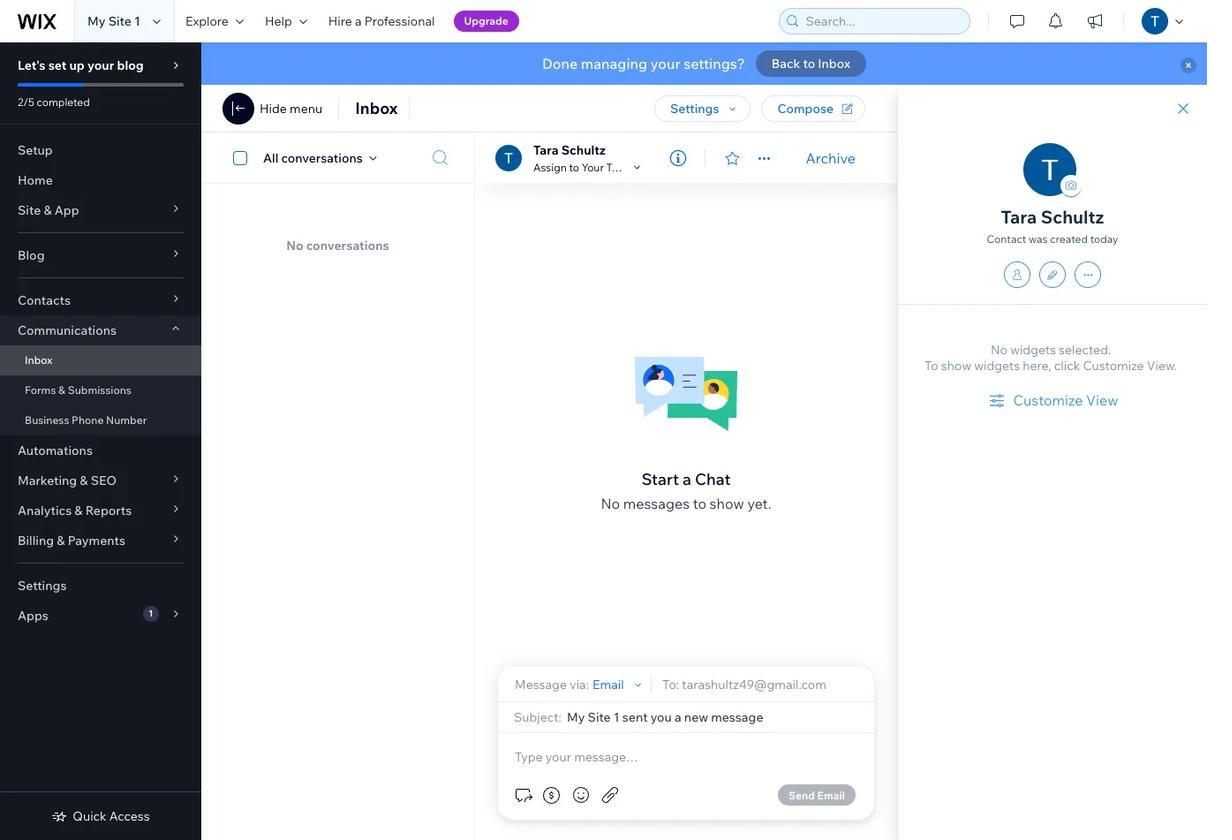 Task type: locate. For each thing, give the bounding box(es) containing it.
tara inside tara schultz contact was created today
[[1001, 206, 1037, 228]]

via:
[[570, 676, 589, 692]]

1 vertical spatial no
[[991, 342, 1008, 358]]

managing
[[581, 55, 648, 72]]

subject:
[[514, 709, 562, 725]]

Type your message. Hit enter to submit. text field
[[512, 747, 860, 767]]

professional
[[365, 13, 435, 29]]

schultz for tara schultz contact was created today
[[1041, 206, 1105, 228]]

2 vertical spatial inbox
[[25, 353, 53, 367]]

explore
[[185, 13, 229, 29]]

access
[[109, 808, 150, 824]]

sidebar element
[[0, 42, 201, 840]]

1 horizontal spatial tara schultz image
[[1024, 143, 1077, 196]]

inbox right menu
[[355, 98, 398, 118]]

hide
[[260, 101, 287, 117]]

0 vertical spatial schultz
[[562, 142, 606, 158]]

0 horizontal spatial a
[[355, 13, 362, 29]]

quick access button
[[52, 808, 150, 824]]

to inside assign to your team button
[[569, 160, 580, 174]]

blog
[[117, 57, 144, 73]]

tara up contact
[[1001, 206, 1037, 228]]

to inside "back to inbox" button
[[803, 56, 816, 72]]

assign to your team
[[534, 160, 633, 174]]

marketing
[[18, 473, 77, 488]]

1 horizontal spatial 1
[[149, 608, 153, 619]]

email inside button
[[818, 788, 845, 802]]

&
[[44, 202, 52, 218], [58, 383, 65, 397], [80, 473, 88, 488], [74, 503, 83, 519], [57, 533, 65, 549]]

0 vertical spatial to
[[803, 56, 816, 72]]

email right 'send'
[[818, 788, 845, 802]]

to down chat
[[693, 494, 707, 512]]

a inside start a chat no messages to show yet.
[[683, 469, 692, 489]]

0 vertical spatial customize
[[1083, 358, 1144, 374]]

1 vertical spatial tara
[[1001, 206, 1037, 228]]

1 vertical spatial schultz
[[1041, 206, 1105, 228]]

inbox up forms
[[25, 353, 53, 367]]

site & app button
[[0, 195, 201, 225]]

selected.
[[1059, 342, 1112, 358]]

apps
[[18, 608, 48, 624]]

tara for tara schultz contact was created today
[[1001, 206, 1037, 228]]

1 horizontal spatial schultz
[[1041, 206, 1105, 228]]

marketing & seo
[[18, 473, 117, 488]]

0 vertical spatial site
[[108, 13, 132, 29]]

0 vertical spatial no
[[286, 238, 303, 254]]

no inside the no widgets selected. to show widgets here, click customize view.
[[991, 342, 1008, 358]]

my site 1
[[87, 13, 140, 29]]

home
[[18, 172, 53, 188]]

inbox inside inbox link
[[25, 353, 53, 367]]

1 vertical spatial show
[[710, 494, 745, 512]]

customize view button
[[987, 390, 1119, 411]]

0 horizontal spatial tara
[[534, 142, 559, 158]]

all conversations
[[263, 150, 363, 166]]

& for forms
[[58, 383, 65, 397]]

0 vertical spatial 1
[[134, 13, 140, 29]]

email button
[[593, 676, 646, 692]]

0 vertical spatial tara
[[534, 142, 559, 158]]

1 vertical spatial email
[[818, 788, 845, 802]]

& right billing
[[57, 533, 65, 549]]

1
[[134, 13, 140, 29], [149, 608, 153, 619]]

2 horizontal spatial no
[[991, 342, 1008, 358]]

email right via:
[[593, 676, 624, 692]]

no for widgets
[[991, 342, 1008, 358]]

upgrade button
[[454, 11, 519, 32]]

2 horizontal spatial inbox
[[818, 56, 851, 72]]

0 horizontal spatial site
[[18, 202, 41, 218]]

settings inside sidebar element
[[18, 578, 67, 594]]

emojis image
[[571, 784, 592, 806]]

view.
[[1147, 358, 1178, 374]]

no conversations
[[286, 238, 389, 254]]

0 horizontal spatial schultz
[[562, 142, 606, 158]]

message via:
[[515, 676, 589, 692]]

0 horizontal spatial 1
[[134, 13, 140, 29]]

schultz up created
[[1041, 206, 1105, 228]]

blog
[[18, 247, 45, 263]]

settings up apps
[[18, 578, 67, 594]]

site down "home"
[[18, 202, 41, 218]]

completed
[[37, 95, 90, 109]]

assign to your team button
[[534, 159, 645, 175]]

analytics & reports
[[18, 503, 132, 519]]

team
[[607, 160, 633, 174]]

customize up view
[[1083, 358, 1144, 374]]

business
[[25, 413, 69, 427]]

1 vertical spatial customize
[[1014, 391, 1083, 409]]

to
[[803, 56, 816, 72], [569, 160, 580, 174], [693, 494, 707, 512]]

back to inbox
[[772, 56, 851, 72]]

& right forms
[[58, 383, 65, 397]]

billing & payments
[[18, 533, 125, 549]]

1 horizontal spatial show
[[942, 358, 972, 374]]

& for analytics
[[74, 503, 83, 519]]

1 horizontal spatial inbox
[[355, 98, 398, 118]]

0 horizontal spatial your
[[87, 57, 114, 73]]

show down chat
[[710, 494, 745, 512]]

schultz up assign to your team
[[562, 142, 606, 158]]

2 horizontal spatial to
[[803, 56, 816, 72]]

& left reports
[[74, 503, 83, 519]]

to for done managing your settings?
[[803, 56, 816, 72]]

0 horizontal spatial email
[[593, 676, 624, 692]]

payments
[[68, 533, 125, 549]]

& for marketing
[[80, 473, 88, 488]]

here,
[[1023, 358, 1052, 374]]

& left "seo"
[[80, 473, 88, 488]]

1 vertical spatial settings
[[18, 578, 67, 594]]

view
[[1087, 391, 1119, 409]]

settings for settings button
[[670, 101, 719, 117]]

no
[[286, 238, 303, 254], [991, 342, 1008, 358], [601, 494, 620, 512]]

0 vertical spatial email
[[593, 676, 624, 692]]

None checkbox
[[223, 147, 263, 168]]

all
[[263, 150, 279, 166]]

no inside start a chat no messages to show yet.
[[601, 494, 620, 512]]

a left chat
[[683, 469, 692, 489]]

1 down the settings link
[[149, 608, 153, 619]]

customize
[[1083, 358, 1144, 374], [1014, 391, 1083, 409]]

0 horizontal spatial no
[[286, 238, 303, 254]]

email
[[593, 676, 624, 692], [818, 788, 845, 802]]

schultz
[[562, 142, 606, 158], [1041, 206, 1105, 228]]

& inside "popup button"
[[74, 503, 83, 519]]

1 vertical spatial 1
[[149, 608, 153, 619]]

& inside dropdown button
[[57, 533, 65, 549]]

a right hire
[[355, 13, 362, 29]]

hire a professional
[[328, 13, 435, 29]]

2 vertical spatial to
[[693, 494, 707, 512]]

marketing & seo button
[[0, 466, 201, 496]]

1 vertical spatial inbox
[[355, 98, 398, 118]]

0 horizontal spatial inbox
[[25, 353, 53, 367]]

0 vertical spatial a
[[355, 13, 362, 29]]

created
[[1050, 232, 1088, 246]]

to down tara schultz
[[569, 160, 580, 174]]

1 horizontal spatial no
[[601, 494, 620, 512]]

1 horizontal spatial a
[[683, 469, 692, 489]]

tara schultz contact was created today
[[987, 206, 1119, 246]]

show inside start a chat no messages to show yet.
[[710, 494, 745, 512]]

tara up 'assign'
[[534, 142, 559, 158]]

saved replies image
[[512, 784, 534, 806]]

0 vertical spatial show
[[942, 358, 972, 374]]

0 horizontal spatial settings
[[18, 578, 67, 594]]

your right up
[[87, 57, 114, 73]]

back to inbox button
[[756, 50, 867, 77]]

tara schultz image
[[1024, 143, 1077, 196], [496, 144, 522, 171]]

& left app in the top of the page
[[44, 202, 52, 218]]

None field
[[567, 709, 860, 725]]

0 vertical spatial settings
[[670, 101, 719, 117]]

1 horizontal spatial to
[[693, 494, 707, 512]]

tara schultz image up tara schultz contact was created today at the top right
[[1024, 143, 1077, 196]]

start a chat no messages to show yet.
[[601, 469, 772, 512]]

your left settings? on the top of the page
[[651, 55, 681, 72]]

0 vertical spatial inbox
[[818, 56, 851, 72]]

billing
[[18, 533, 54, 549]]

settings inside button
[[670, 101, 719, 117]]

message
[[515, 676, 567, 692]]

inbox right back
[[818, 56, 851, 72]]

set
[[48, 57, 67, 73]]

seo
[[91, 473, 117, 488]]

1 horizontal spatial settings
[[670, 101, 719, 117]]

tara schultz image left 'assign'
[[496, 144, 522, 171]]

Search... field
[[801, 9, 965, 34]]

menu
[[290, 101, 323, 117]]

hide menu button
[[223, 93, 323, 125], [260, 101, 323, 117]]

customize inside the no widgets selected. to show widgets here, click customize view.
[[1083, 358, 1144, 374]]

& for billing
[[57, 533, 65, 549]]

0 horizontal spatial show
[[710, 494, 745, 512]]

show right to
[[942, 358, 972, 374]]

1 horizontal spatial your
[[651, 55, 681, 72]]

0 horizontal spatial to
[[569, 160, 580, 174]]

customize down here,
[[1014, 391, 1083, 409]]

to right back
[[803, 56, 816, 72]]

2 vertical spatial no
[[601, 494, 620, 512]]

1 vertical spatial to
[[569, 160, 580, 174]]

1 right my
[[134, 13, 140, 29]]

schultz inside tara schultz contact was created today
[[1041, 206, 1105, 228]]

number
[[106, 413, 147, 427]]

your inside sidebar element
[[87, 57, 114, 73]]

upgrade
[[464, 14, 509, 27]]

your
[[651, 55, 681, 72], [87, 57, 114, 73]]

1 vertical spatial site
[[18, 202, 41, 218]]

no for conversations
[[286, 238, 303, 254]]

let's
[[18, 57, 46, 73]]

site right my
[[108, 13, 132, 29]]

0 vertical spatial conversations
[[281, 150, 363, 166]]

1 vertical spatial a
[[683, 469, 692, 489]]

1 vertical spatial conversations
[[306, 238, 389, 254]]

inbox
[[818, 56, 851, 72], [355, 98, 398, 118], [25, 353, 53, 367]]

communications
[[18, 322, 117, 338]]

1 horizontal spatial email
[[818, 788, 845, 802]]

reports
[[85, 503, 132, 519]]

inbox link
[[0, 345, 201, 375]]

settings for the settings link
[[18, 578, 67, 594]]

1 horizontal spatial tara
[[1001, 206, 1037, 228]]

settings down done managing your settings? alert
[[670, 101, 719, 117]]



Task type: vqa. For each thing, say whether or not it's contained in the screenshot.
the topmost 1
yes



Task type: describe. For each thing, give the bounding box(es) containing it.
analytics & reports button
[[0, 496, 201, 526]]

business phone number link
[[0, 405, 201, 435]]

forms & submissions
[[25, 383, 132, 397]]

conversations for no conversations
[[306, 238, 389, 254]]

1 inside sidebar element
[[149, 608, 153, 619]]

customize view
[[1014, 391, 1119, 409]]

conversations for all conversations
[[281, 150, 363, 166]]

a for professional
[[355, 13, 362, 29]]

communications button
[[0, 315, 201, 345]]

inbox inside "back to inbox" button
[[818, 56, 851, 72]]

widgets left here,
[[975, 358, 1020, 374]]

a for chat
[[683, 469, 692, 489]]

was
[[1029, 232, 1048, 246]]

& for site
[[44, 202, 52, 218]]

contacts button
[[0, 285, 201, 315]]

forms
[[25, 383, 56, 397]]

start
[[642, 469, 679, 489]]

my
[[87, 13, 106, 29]]

app
[[55, 202, 79, 218]]

home link
[[0, 165, 201, 195]]

billing & payments button
[[0, 526, 201, 556]]

done
[[542, 55, 578, 72]]

hide menu
[[260, 101, 323, 117]]

to: tarashultz49@gmail.com
[[663, 676, 827, 692]]

analytics
[[18, 503, 72, 519]]

setup link
[[0, 135, 201, 165]]

business phone number
[[25, 413, 147, 427]]

help
[[265, 13, 292, 29]]

to inside start a chat no messages to show yet.
[[693, 494, 707, 512]]

let's set up your blog
[[18, 57, 144, 73]]

messages
[[623, 494, 690, 512]]

blog button
[[0, 240, 201, 270]]

contacts
[[18, 292, 71, 308]]

hire
[[328, 13, 352, 29]]

archive
[[806, 149, 856, 167]]

back
[[772, 56, 801, 72]]

to:
[[663, 676, 679, 692]]

archive link
[[806, 149, 856, 167]]

today
[[1091, 232, 1119, 246]]

phone
[[72, 413, 104, 427]]

files image
[[600, 784, 621, 806]]

done managing your settings?
[[542, 55, 745, 72]]

2/5 completed
[[18, 95, 90, 109]]

assign
[[534, 160, 567, 174]]

click
[[1055, 358, 1081, 374]]

schultz for tara schultz
[[562, 142, 606, 158]]

send
[[789, 788, 815, 802]]

show inside the no widgets selected. to show widgets here, click customize view.
[[942, 358, 972, 374]]

contact
[[987, 232, 1027, 246]]

automations
[[18, 443, 93, 458]]

to
[[925, 358, 939, 374]]

submissions
[[68, 383, 132, 397]]

done managing your settings? alert
[[201, 42, 1208, 85]]

yet.
[[748, 494, 772, 512]]

0 horizontal spatial tara schultz image
[[496, 144, 522, 171]]

chat
[[695, 469, 731, 489]]

tara for tara schultz
[[534, 142, 559, 158]]

quick
[[73, 808, 107, 824]]

your inside alert
[[651, 55, 681, 72]]

forms & submissions link
[[0, 375, 201, 405]]

hire a professional link
[[318, 0, 446, 42]]

2/5
[[18, 95, 34, 109]]

help button
[[254, 0, 318, 42]]

no widgets selected. to show widgets here, click customize view.
[[925, 342, 1178, 374]]

customize inside customize view button
[[1014, 391, 1083, 409]]

1 horizontal spatial site
[[108, 13, 132, 29]]

quick access
[[73, 808, 150, 824]]

settings button
[[655, 95, 751, 122]]

compose button
[[762, 95, 866, 122]]

site inside popup button
[[18, 202, 41, 218]]

widgets left the selected.
[[1011, 342, 1056, 358]]

send email button
[[778, 784, 856, 806]]

to for tara schultz
[[569, 160, 580, 174]]

up
[[69, 57, 85, 73]]

site & app
[[18, 202, 79, 218]]

automations link
[[0, 435, 201, 466]]

settings?
[[684, 55, 745, 72]]

settings link
[[0, 571, 201, 601]]

tarashultz49@gmail.com
[[682, 676, 827, 692]]

send email
[[789, 788, 845, 802]]

compose
[[778, 101, 834, 117]]



